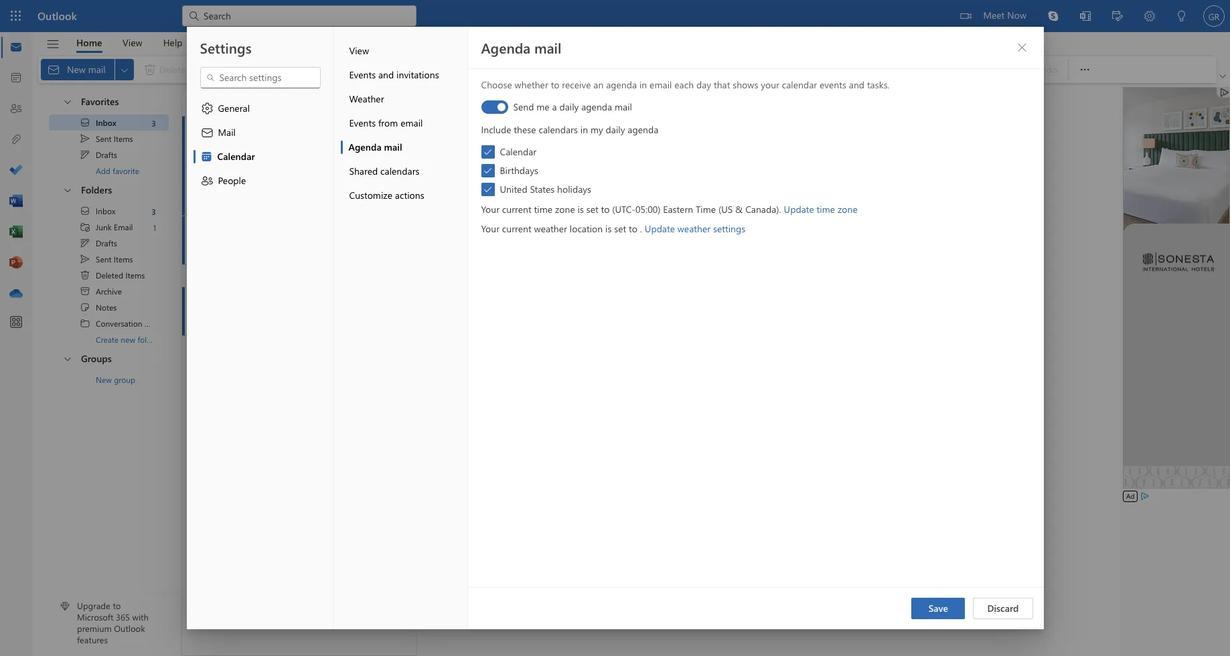 Task type: vqa. For each thing, say whether or not it's contained in the screenshot.
3 button
no



Task type: locate. For each thing, give the bounding box(es) containing it.
create new folder
[[96, 334, 158, 345]]

weather left location
[[534, 222, 567, 235]]


[[80, 222, 90, 232]]

account
[[266, 173, 299, 186], [260, 186, 288, 197], [260, 235, 288, 246], [354, 306, 383, 317]]

events and invitations
[[349, 68, 439, 81]]

1 vertical spatial agenda
[[349, 141, 382, 153]]

 left groups
[[62, 353, 73, 364]]

0 vertical spatial outlook
[[38, 9, 77, 23]]

tree item down folders 'tree item'
[[49, 219, 169, 235]]

tree item
[[49, 115, 169, 131], [49, 131, 169, 147], [49, 147, 169, 163], [49, 203, 169, 219], [49, 219, 169, 235], [49, 235, 169, 251], [49, 251, 169, 267], [49, 267, 169, 283], [49, 283, 169, 299], [49, 299, 169, 315], [49, 315, 170, 332]]

 button inside groups 'tree item'
[[56, 348, 78, 370]]

5:19
[[361, 187, 374, 197]]

 down favorites at the left top of page
[[80, 117, 90, 128]]

dialog
[[0, 0, 1230, 656]]

1 vertical spatial calendars
[[381, 165, 420, 178]]

1 vertical spatial your
[[481, 222, 500, 235]]

 button inside folders 'tree item'
[[56, 179, 78, 201]]

agenda down an
[[582, 100, 612, 113]]

2 horizontal spatial mail
[[615, 100, 632, 113]]

3  from the top
[[62, 353, 73, 364]]

 inside  sent items  drafts
[[80, 149, 90, 160]]

events
[[820, 78, 847, 91]]

application
[[0, 0, 1230, 656]]

 inside folders 'tree item'
[[62, 185, 73, 195]]

states
[[530, 183, 555, 196]]

3
[[152, 118, 156, 128], [152, 206, 156, 217]]

tree containing 
[[49, 203, 170, 348]]

1 vertical spatial 
[[80, 254, 90, 265]]

1 vertical spatial current
[[502, 222, 532, 235]]

2 time from the left
[[817, 203, 835, 216]]

1  from the top
[[483, 147, 493, 157]]

2 vertical spatial mail
[[384, 141, 402, 153]]

calendar down an
[[217, 150, 255, 163]]

 left favorites at the left top of page
[[62, 96, 73, 107]]

0 vertical spatial events
[[349, 68, 376, 81]]

 left "folders"
[[62, 185, 73, 195]]

 inbox up 'junk'
[[80, 206, 116, 216]]

05:00)
[[636, 203, 661, 216]]

an intuitive and robust tool - we bring teams together
[[222, 136, 428, 147]]

mail
[[535, 38, 562, 57], [615, 100, 632, 113], [384, 141, 402, 153]]

2 info from the top
[[321, 235, 335, 246]]

1 vertical spatial update
[[645, 222, 675, 235]]

your right welcome
[[268, 306, 285, 317]]

0 vertical spatial in
[[640, 78, 647, 91]]

9 tree item from the top
[[49, 283, 169, 299]]

2 vertical spatial  button
[[56, 348, 78, 370]]

view button up events and invitations
[[341, 39, 467, 63]]

agenda
[[606, 78, 637, 91], [582, 100, 612, 113], [628, 123, 659, 136]]

1 vertical spatial  button
[[56, 179, 78, 201]]

0 horizontal spatial time
[[534, 203, 553, 216]]

calendars down agenda mail button
[[381, 165, 420, 178]]

a
[[552, 100, 557, 113]]

added
[[354, 186, 377, 197]]

0 vertical spatial daily
[[560, 100, 579, 113]]

pm
[[376, 187, 387, 197]]

0 vertical spatial new
[[287, 306, 302, 317]]

tree item up deleted
[[49, 251, 169, 267]]

in left my at the top
[[581, 123, 588, 136]]

0 vertical spatial info
[[321, 186, 335, 197]]

agenda mail up shared calendars
[[349, 141, 402, 153]]

events inside "button"
[[349, 117, 376, 129]]

favorites tree item
[[49, 90, 169, 115]]

1 horizontal spatial time
[[817, 203, 835, 216]]

1 horizontal spatial agenda mail
[[481, 38, 562, 57]]

account for microsoft account team
[[266, 173, 299, 186]]

together
[[395, 136, 428, 147]]

1 vertical spatial 
[[80, 206, 90, 216]]

eastern
[[663, 203, 693, 216]]

move & delete group
[[41, 56, 455, 83]]

tree item up add favorite tree item
[[49, 131, 169, 147]]

0 horizontal spatial agenda
[[349, 141, 382, 153]]

whether
[[515, 78, 548, 91]]

 for united states holidays
[[483, 185, 493, 194]]

 down 
[[80, 238, 90, 249]]

onedrive image
[[9, 287, 23, 301]]

calendar inside settings tab list
[[217, 150, 255, 163]]

your right shows at top
[[761, 78, 780, 91]]

agenda mail tab panel
[[468, 27, 1044, 630]]

10 tree item from the top
[[49, 299, 169, 315]]

files image
[[9, 133, 23, 147]]

0 horizontal spatial calendar
[[217, 150, 255, 163]]

update right canada). on the right top of page
[[784, 203, 814, 216]]

1 horizontal spatial in
[[640, 78, 647, 91]]

8 tree item from the top
[[49, 267, 169, 283]]

microsoft down "people"
[[222, 235, 257, 246]]

account for microsoft account security info was added
[[260, 186, 288, 197]]

drafts inside the  drafts  sent items  deleted items  archive  notes  conversation history
[[96, 238, 117, 249]]

groups tree item
[[49, 348, 169, 372]]

1 vertical spatial mail
[[615, 100, 632, 113]]

1 horizontal spatial mail
[[535, 38, 562, 57]]

0 vertical spatial ad
[[358, 124, 366, 134]]

sent up deleted
[[96, 254, 112, 265]]


[[545, 63, 559, 76]]

0 vertical spatial set
[[587, 203, 599, 216]]

 inbox inside the favorites tree
[[80, 117, 116, 128]]

agenda mail button
[[341, 135, 467, 159]]

features
[[77, 634, 108, 646]]

 left birthdays
[[483, 166, 493, 175]]

1  from the top
[[80, 133, 90, 144]]

1 3 from the top
[[152, 118, 156, 128]]

 inside groups 'tree item'
[[62, 353, 73, 364]]

add favorite tree item
[[49, 163, 169, 179]]

2 vertical spatial 
[[62, 353, 73, 364]]

weather
[[534, 222, 567, 235], [678, 222, 711, 235]]

0 vertical spatial inbox
[[224, 95, 248, 108]]

and
[[378, 68, 394, 81], [849, 78, 865, 91]]

 for groups
[[62, 353, 73, 364]]

 up 
[[80, 254, 90, 265]]

1  from the top
[[62, 96, 73, 107]]

ad
[[358, 124, 366, 134], [1127, 492, 1135, 501]]

microsoft
[[222, 173, 263, 186], [222, 186, 257, 197], [222, 235, 257, 246], [77, 612, 113, 623]]

 for favorites
[[62, 96, 73, 107]]

0 vertical spatial 
[[62, 96, 73, 107]]

time right canada). on the right top of page
[[817, 203, 835, 216]]

items up favorite
[[114, 133, 133, 144]]

 for folders
[[62, 185, 73, 195]]

5:19 pm
[[361, 187, 387, 197]]

miro.com/collaboration
[[222, 123, 323, 135]]

account down microsoft account team
[[260, 186, 288, 197]]

set up location
[[587, 203, 599, 216]]

items inside  sent items  drafts
[[114, 133, 133, 144]]

settings heading
[[200, 38, 252, 57]]

set down (utc-
[[614, 222, 626, 235]]

 inside the  drafts  sent items  deleted items  archive  notes  conversation history
[[80, 238, 90, 249]]

groups
[[81, 352, 112, 365]]

 up add favorite tree item
[[80, 133, 90, 144]]

1 vertical spatial 
[[483, 166, 493, 175]]

sent
[[96, 133, 112, 144], [96, 254, 112, 265]]

daily right my at the top
[[606, 123, 625, 136]]

tab list
[[66, 32, 193, 53]]

calendars inside button
[[381, 165, 420, 178]]

microsoft right 
[[222, 173, 263, 186]]

1 vertical spatial daily
[[606, 123, 625, 136]]

calendars down a
[[539, 123, 578, 136]]

1 vertical spatial ad
[[1127, 492, 1135, 501]]

0 horizontal spatial view
[[123, 36, 142, 49]]

3  button from the top
[[56, 348, 78, 370]]

to
[[551, 78, 560, 91], [601, 203, 610, 216], [629, 222, 638, 235], [258, 306, 266, 317], [113, 600, 121, 612]]

2 vertical spatial 
[[483, 185, 493, 194]]

1 security from the top
[[291, 186, 319, 197]]

inbox inside inbox 
[[224, 95, 248, 108]]

2  from the top
[[62, 185, 73, 195]]

account down microsoft account security info was added
[[260, 235, 288, 246]]

 junk email
[[80, 222, 133, 232]]

1  button from the top
[[56, 90, 78, 113]]

0 vertical spatial is
[[578, 203, 584, 216]]

11 tree item from the top
[[49, 315, 170, 332]]

2 drafts from the top
[[96, 238, 117, 249]]

your current time zone is set to (utc-05:00) eastern time (us & canada). update time zone your current weather location is set to . update weather settings
[[481, 203, 858, 235]]

tree item up create at the bottom of page
[[49, 315, 170, 332]]

tree item up  junk email
[[49, 203, 169, 219]]

inbox up  junk email
[[96, 206, 116, 216]]

1 horizontal spatial and
[[849, 78, 865, 91]]

drafts down  junk email
[[96, 238, 117, 249]]

mail up  at the left of page
[[535, 38, 562, 57]]

is up location
[[578, 203, 584, 216]]

1 sent from the top
[[96, 133, 112, 144]]

0 vertical spatial 
[[80, 133, 90, 144]]


[[80, 286, 90, 297]]

daily
[[560, 100, 579, 113], [606, 123, 625, 136]]

in left each
[[640, 78, 647, 91]]

1 vertical spatial your
[[268, 306, 285, 317]]

ad up bring at the top
[[358, 124, 366, 134]]

0 vertical spatial your
[[481, 203, 500, 216]]

3  from the top
[[483, 185, 493, 194]]

1 horizontal spatial ad
[[1127, 492, 1135, 501]]

 up 
[[80, 206, 90, 216]]

2 events from the top
[[349, 117, 376, 129]]

0 vertical spatial calendars
[[539, 123, 578, 136]]

update time zone button
[[784, 203, 858, 216]]

1 horizontal spatial agenda
[[481, 38, 531, 57]]

1 info from the top
[[321, 186, 335, 197]]

events up bring at the top
[[349, 117, 376, 129]]

0 vertical spatial drafts
[[96, 149, 117, 160]]

 inbox inside tree
[[80, 206, 116, 216]]

0 horizontal spatial your
[[268, 306, 285, 317]]

0 vertical spatial  button
[[56, 90, 78, 113]]

account up microsoft account security info was added
[[266, 173, 299, 186]]

folder
[[138, 334, 158, 345]]

items
[[114, 133, 133, 144], [114, 254, 133, 265], [126, 270, 145, 281]]

outlook.com
[[304, 306, 352, 317]]

0 vertical spatial sent
[[96, 133, 112, 144]]

1 events from the top
[[349, 68, 376, 81]]

-
[[329, 136, 333, 147]]

 down include
[[483, 147, 493, 157]]

0 vertical spatial 
[[483, 147, 493, 157]]

agenda
[[481, 38, 531, 57], [349, 141, 382, 153]]

view button left help button
[[113, 32, 152, 53]]

microsoft up features
[[77, 612, 113, 623]]

help button
[[153, 32, 193, 53]]

inbox down favorites tree item on the left
[[96, 117, 116, 128]]

0 horizontal spatial zone
[[555, 203, 575, 216]]

0 vertical spatial current
[[502, 203, 532, 216]]

to inside message list no conversations selected list box
[[258, 306, 266, 317]]

tree
[[49, 203, 170, 348]]

info left was
[[321, 186, 335, 197]]

2  from the top
[[483, 166, 493, 175]]

with
[[132, 612, 149, 623]]

left-rail-appbar navigation
[[3, 32, 29, 309]]

 inside the favorites tree
[[80, 117, 90, 128]]

outlook inside "upgrade to microsoft 365 with premium outlook features"
[[114, 623, 145, 634]]

1 horizontal spatial weather
[[678, 222, 711, 235]]

we
[[335, 136, 347, 147]]

tree item down  junk email
[[49, 235, 169, 251]]

 button for folders
[[56, 179, 78, 201]]

 left the united
[[483, 185, 493, 194]]

view inside document
[[349, 44, 369, 57]]

inbox
[[224, 95, 248, 108], [96, 117, 116, 128], [96, 206, 116, 216]]

tree item down archive
[[49, 299, 169, 315]]

1 weather from the left
[[534, 222, 567, 235]]


[[201, 126, 214, 139]]

daily right a
[[560, 100, 579, 113]]

outlook
[[38, 9, 77, 23], [114, 623, 145, 634]]

calendar up birthdays
[[500, 145, 537, 158]]

2  inbox from the top
[[80, 206, 116, 216]]

mark
[[561, 63, 582, 76]]

1 horizontal spatial calendar
[[500, 145, 537, 158]]

agenda mail heading
[[481, 38, 562, 57]]

2  from the top
[[80, 206, 90, 216]]

0 vertical spatial 
[[80, 117, 90, 128]]

email up together
[[401, 117, 423, 129]]

create new folder tree item
[[49, 332, 169, 348]]

calendars
[[539, 123, 578, 136], [381, 165, 420, 178]]

calendar inside agenda mail element
[[500, 145, 537, 158]]

1 vertical spatial 3
[[152, 206, 156, 217]]

update right .
[[645, 222, 675, 235]]

0 vertical spatial 
[[80, 149, 90, 160]]

items up deleted
[[114, 254, 133, 265]]

mail down read
[[615, 100, 632, 113]]

1 vertical spatial email
[[401, 117, 423, 129]]

to left (utc-
[[601, 203, 610, 216]]

microsoft for microsoft account security info verification
[[222, 235, 257, 246]]

microsoft right microsoft account team image
[[222, 186, 257, 197]]

items right deleted
[[126, 270, 145, 281]]

dialog containing settings
[[0, 0, 1230, 656]]

drafts up add favorite tree item
[[96, 149, 117, 160]]

4 tree item from the top
[[49, 203, 169, 219]]

 button left favorites at the left top of page
[[56, 90, 78, 113]]

0 horizontal spatial mail
[[384, 141, 402, 153]]

0 horizontal spatial calendars
[[381, 165, 420, 178]]

new left outlook.com
[[287, 306, 302, 317]]

tree item up archive
[[49, 267, 169, 283]]

email left each
[[650, 78, 672, 91]]

premium features image
[[60, 602, 70, 612]]

 button left "folders"
[[56, 179, 78, 201]]

inbox inside the favorites tree
[[96, 117, 116, 128]]


[[80, 149, 90, 160], [80, 238, 90, 249]]

 up add favorite tree item
[[80, 149, 90, 160]]

security down team
[[291, 186, 319, 197]]

1 horizontal spatial view
[[349, 44, 369, 57]]

 drafts  sent items  deleted items  archive  notes  conversation history
[[80, 238, 170, 329]]

new group tree item
[[49, 372, 169, 388]]

0 vertical spatial mail
[[535, 38, 562, 57]]

new inside create new folder 'tree item'
[[121, 334, 135, 345]]

to do image
[[9, 164, 23, 178]]

settings
[[713, 222, 746, 235]]

calendars inside agenda mail element
[[539, 123, 578, 136]]

folders tree item
[[49, 179, 169, 203]]

and up  button
[[378, 68, 394, 81]]

1 vertical spatial new
[[121, 334, 135, 345]]

mail down from
[[384, 141, 402, 153]]

weather down time on the top right of page
[[678, 222, 711, 235]]

 button inside favorites tree item
[[56, 90, 78, 113]]

new down conversation
[[121, 334, 135, 345]]

to left .
[[629, 222, 638, 235]]

2 zone from the left
[[838, 203, 858, 216]]

your inside agenda mail element
[[761, 78, 780, 91]]

3 up 1
[[152, 206, 156, 217]]

in
[[640, 78, 647, 91], [581, 123, 588, 136]]

discard button
[[974, 598, 1033, 620]]

1 horizontal spatial set
[[614, 222, 626, 235]]

tree item down deleted
[[49, 283, 169, 299]]

miro.com/collaboration image
[[199, 128, 215, 144]]

1 vertical spatial  inbox
[[80, 206, 116, 216]]

as
[[597, 63, 606, 76]]

to right welcome
[[258, 306, 266, 317]]

0 horizontal spatial outlook
[[38, 9, 77, 23]]

1 horizontal spatial your
[[761, 78, 780, 91]]

1 vertical spatial info
[[321, 235, 335, 246]]

1 vertical spatial outlook
[[114, 623, 145, 634]]

time down states
[[534, 203, 553, 216]]

email inside agenda mail element
[[650, 78, 672, 91]]

 inbox down favorites at the left top of page
[[80, 117, 116, 128]]


[[80, 270, 90, 281]]

microsoft for microsoft account security info was added
[[222, 186, 257, 197]]

0 vertical spatial 3
[[152, 118, 156, 128]]

 for birthdays
[[483, 166, 493, 175]]

1 drafts from the top
[[96, 149, 117, 160]]

0 vertical spatial security
[[291, 186, 319, 197]]

events up weather
[[349, 68, 376, 81]]

drafts inside  sent items  drafts
[[96, 149, 117, 160]]

events for events from email
[[349, 117, 376, 129]]

1  from the top
[[80, 117, 90, 128]]

application containing settings
[[0, 0, 1230, 656]]

2 sent from the top
[[96, 254, 112, 265]]

and left "tasks."
[[849, 78, 865, 91]]

 sent items  drafts
[[80, 133, 133, 160]]

settings tab list
[[187, 27, 334, 630]]

2  from the top
[[80, 238, 90, 249]]

save
[[929, 602, 949, 615]]

view left 'help'
[[123, 36, 142, 49]]

agenda mail inside button
[[349, 141, 402, 153]]

customize actions
[[349, 189, 424, 202]]

meet now
[[984, 9, 1027, 21]]

0 horizontal spatial weather
[[534, 222, 567, 235]]

1  inbox from the top
[[80, 117, 116, 128]]

 button for groups
[[56, 348, 78, 370]]

view up events and invitations
[[349, 44, 369, 57]]

your inside message list no conversations selected list box
[[268, 306, 285, 317]]

 inside favorites tree item
[[62, 96, 73, 107]]

outlook up 
[[38, 9, 77, 23]]

agenda right my at the top
[[628, 123, 659, 136]]

include these calendars in my daily agenda
[[481, 123, 659, 136]]

add favorite
[[96, 165, 139, 176]]

0 horizontal spatial is
[[578, 203, 584, 216]]

1 vertical spatial agenda mail
[[349, 141, 402, 153]]

events and invitations button
[[341, 63, 467, 87]]

2  from the top
[[80, 254, 90, 265]]

0 vertical spatial update
[[784, 203, 814, 216]]

new group
[[96, 374, 135, 385]]

 inbox for 11th "tree item" from the bottom
[[80, 117, 116, 128]]

1 horizontal spatial calendars
[[539, 123, 578, 136]]

to inside "upgrade to microsoft 365 with premium outlook features"
[[113, 600, 121, 612]]

2 security from the top
[[291, 235, 319, 246]]

agenda mail up  at the left of page
[[481, 38, 562, 57]]

email
[[650, 78, 672, 91], [401, 117, 423, 129]]

2 3 from the top
[[152, 206, 156, 217]]

document
[[0, 0, 1230, 656]]

1 vertical spatial sent
[[96, 254, 112, 265]]

events from email
[[349, 117, 423, 129]]

 button left groups
[[56, 348, 78, 370]]

3 down favorites tree item on the left
[[152, 118, 156, 128]]

1  from the top
[[80, 149, 90, 160]]

ad left set your advertising preferences icon in the right of the page
[[1127, 492, 1135, 501]]

message list no conversations selected list box
[[182, 117, 428, 656]]

agenda up shared
[[349, 141, 382, 153]]

1 horizontal spatial zone
[[838, 203, 858, 216]]

shared calendars
[[349, 165, 420, 178]]

1 vertical spatial events
[[349, 117, 376, 129]]

powerpoint image
[[9, 257, 23, 270]]

info
[[321, 186, 335, 197], [321, 235, 335, 246]]

security down microsoft account security info was added
[[291, 235, 319, 246]]

sent up add on the left top
[[96, 133, 112, 144]]

1 vertical spatial 
[[80, 238, 90, 249]]

inbox left  button
[[224, 95, 248, 108]]

0 vertical spatial agenda
[[481, 38, 531, 57]]

1 horizontal spatial email
[[650, 78, 672, 91]]

1 horizontal spatial new
[[287, 306, 302, 317]]

info left verification
[[321, 235, 335, 246]]

time
[[696, 203, 716, 216]]

0 horizontal spatial agenda mail
[[349, 141, 402, 153]]

6 tree item from the top
[[49, 235, 169, 251]]

mail image
[[9, 41, 23, 54]]

send
[[513, 100, 534, 113]]

security for verification
[[291, 235, 319, 246]]

word image
[[9, 195, 23, 208]]

view inside tab list
[[123, 36, 142, 49]]

events inside button
[[349, 68, 376, 81]]

5 tree item from the top
[[49, 219, 169, 235]]

 button for favorites
[[56, 90, 78, 113]]

microsoft account team
[[222, 173, 324, 186]]

0 horizontal spatial view button
[[113, 32, 152, 53]]

0 vertical spatial items
[[114, 133, 133, 144]]

me
[[537, 100, 550, 113]]

outlook right "premium"
[[114, 623, 145, 634]]

agenda down read
[[606, 78, 637, 91]]

1 your from the top
[[481, 203, 500, 216]]

create
[[96, 334, 119, 345]]

0 horizontal spatial email
[[401, 117, 423, 129]]

canada).
[[746, 203, 781, 216]]

2  button from the top
[[56, 179, 78, 201]]

1 horizontal spatial outlook
[[114, 623, 145, 634]]

0 horizontal spatial and
[[378, 68, 394, 81]]

 button
[[250, 92, 271, 113]]

2 vertical spatial inbox
[[96, 206, 116, 216]]

agenda up choose
[[481, 38, 531, 57]]

0 vertical spatial your
[[761, 78, 780, 91]]

0 vertical spatial agenda mail
[[481, 38, 562, 57]]

1 vertical spatial drafts
[[96, 238, 117, 249]]

is right location
[[606, 222, 612, 235]]



Task type: describe. For each thing, give the bounding box(es) containing it.
and
[[267, 136, 282, 147]]

receive
[[562, 78, 591, 91]]

day
[[697, 78, 711, 91]]

tree item containing 
[[49, 219, 169, 235]]

1 horizontal spatial daily
[[606, 123, 625, 136]]

welcome
[[222, 306, 256, 317]]

2 tree item from the top
[[49, 131, 169, 147]]

robust
[[284, 136, 310, 147]]

1 zone from the left
[[555, 203, 575, 216]]

2 vertical spatial agenda
[[628, 123, 659, 136]]

was
[[338, 186, 351, 197]]

tab list containing home
[[66, 32, 193, 53]]

home button
[[66, 32, 112, 53]]

info for was
[[321, 186, 335, 197]]

0 horizontal spatial daily
[[560, 100, 579, 113]]

2 current from the top
[[502, 222, 532, 235]]

upgrade
[[77, 600, 110, 612]]

tree item containing 
[[49, 315, 170, 332]]

tree item containing 
[[49, 267, 169, 283]]

 button
[[371, 93, 390, 112]]

info for verification
[[321, 235, 335, 246]]

favorites tree
[[49, 85, 169, 179]]

 inbox for fourth "tree item" from the top of the 'application' containing settings
[[80, 206, 116, 216]]

group
[[114, 374, 135, 385]]

outlook inside "banner"
[[38, 9, 77, 23]]

1 horizontal spatial update
[[784, 203, 814, 216]]

Search settings search field
[[215, 71, 306, 84]]

inbox 
[[224, 95, 267, 109]]

bring
[[349, 136, 368, 147]]

to down  at the left of page
[[551, 78, 560, 91]]

message list section
[[182, 86, 428, 656]]

shows
[[733, 78, 759, 91]]

shared calendars button
[[341, 159, 467, 184]]

people image
[[9, 102, 23, 116]]

1 horizontal spatial view button
[[341, 39, 467, 63]]

agenda inside tab panel
[[481, 38, 531, 57]]

1 vertical spatial set
[[614, 222, 626, 235]]

1 current from the top
[[502, 203, 532, 216]]

 heading
[[206, 89, 271, 116]]

calendar image
[[9, 72, 23, 85]]

1 vertical spatial agenda
[[582, 100, 612, 113]]

customize
[[349, 189, 393, 202]]

notes
[[96, 302, 117, 313]]

microsoft for microsoft account team
[[222, 173, 263, 186]]


[[201, 102, 214, 115]]

now
[[1008, 9, 1027, 21]]

united states holidays
[[500, 183, 591, 196]]


[[200, 150, 213, 163]]

team
[[302, 173, 324, 186]]

general
[[218, 102, 250, 115]]

email
[[114, 222, 133, 232]]

ad inside message list no conversations selected list box
[[358, 124, 366, 134]]

meet
[[984, 9, 1005, 21]]

security for was
[[291, 186, 319, 197]]

events for events and invitations
[[349, 68, 376, 81]]

 inside tree
[[80, 206, 90, 216]]

2 vertical spatial items
[[126, 270, 145, 281]]

excel image
[[9, 226, 23, 239]]

3 tree item from the top
[[49, 147, 169, 163]]

junk
[[96, 222, 112, 232]]


[[80, 302, 90, 313]]

m
[[204, 131, 210, 141]]

settings
[[200, 38, 252, 57]]

1
[[153, 222, 156, 233]]

Select a conversation checkbox
[[198, 176, 222, 195]]

favorite
[[113, 165, 139, 176]]

welcome to your new outlook.com account
[[222, 306, 383, 317]]

archive
[[96, 286, 122, 297]]

2 weather from the left
[[678, 222, 711, 235]]

 for calendar
[[483, 147, 493, 157]]

help
[[163, 36, 183, 49]]

1 vertical spatial is
[[606, 222, 612, 235]]

inbox inside tree
[[96, 206, 116, 216]]

actions
[[395, 189, 424, 202]]

microsoft account security info was added
[[222, 186, 377, 197]]

verification
[[338, 235, 378, 246]]

(utc-
[[612, 203, 636, 216]]

an
[[222, 136, 232, 147]]

weather button
[[341, 87, 467, 111]]

microsoft account security info verification
[[222, 235, 378, 246]]

tree item containing 
[[49, 283, 169, 299]]


[[1017, 42, 1028, 53]]

(us
[[719, 203, 733, 216]]

0 horizontal spatial in
[[581, 123, 588, 136]]

agenda mail element
[[481, 78, 1031, 235]]

more apps image
[[9, 316, 23, 330]]


[[80, 318, 90, 329]]

3 inside the favorites tree
[[152, 118, 156, 128]]

365
[[116, 612, 130, 623]]

add
[[96, 165, 110, 176]]

new inside message list no conversations selected list box
[[287, 306, 302, 317]]

invitations
[[397, 68, 439, 81]]

and inside agenda mail element
[[849, 78, 865, 91]]


[[201, 174, 214, 188]]

my
[[591, 123, 603, 136]]

birthdays
[[500, 164, 539, 177]]

0 horizontal spatial set
[[587, 203, 599, 216]]

microsoft account team image
[[200, 178, 216, 194]]

account right outlook.com
[[354, 306, 383, 317]]

microsoft inside "upgrade to microsoft 365 with premium outlook features"
[[77, 612, 113, 623]]

new
[[96, 374, 112, 385]]

outlook banner
[[0, 0, 1230, 32]]

1 vertical spatial items
[[114, 254, 133, 265]]

shared
[[349, 165, 378, 178]]

 button
[[40, 33, 66, 56]]

united
[[500, 183, 528, 196]]

0 vertical spatial agenda
[[606, 78, 637, 91]]

mail inside button
[[384, 141, 402, 153]]

 button
[[1012, 37, 1033, 58]]

tree item containing 
[[49, 299, 169, 315]]

people
[[218, 174, 246, 187]]

 general
[[201, 102, 250, 115]]

deleted
[[96, 270, 123, 281]]

 inside  sent items  drafts
[[80, 133, 90, 144]]

tasks.
[[867, 78, 890, 91]]

1 tree item from the top
[[49, 115, 169, 131]]

email inside "button"
[[401, 117, 423, 129]]

sent inside  sent items  drafts
[[96, 133, 112, 144]]

 people
[[201, 174, 246, 188]]

7 tree item from the top
[[49, 251, 169, 267]]

1 time from the left
[[534, 203, 553, 216]]

sent inside the  drafts  sent items  deleted items  archive  notes  conversation history
[[96, 254, 112, 265]]

premium
[[77, 623, 112, 634]]

an
[[594, 78, 604, 91]]

home
[[76, 36, 102, 49]]

mail
[[218, 126, 236, 139]]

and inside button
[[378, 68, 394, 81]]

document containing settings
[[0, 0, 1230, 656]]

conversation
[[96, 318, 142, 329]]

upgrade to microsoft 365 with premium outlook features
[[77, 600, 149, 646]]

all
[[585, 63, 594, 76]]

2 your from the top
[[481, 222, 500, 235]]

save button
[[912, 598, 965, 620]]


[[961, 11, 972, 21]]

agenda mail inside tab panel
[[481, 38, 562, 57]]

set your advertising preferences image
[[1140, 491, 1151, 502]]

agenda inside button
[[349, 141, 382, 153]]

0 horizontal spatial update
[[645, 222, 675, 235]]

3 inside tree
[[152, 206, 156, 217]]

tags group
[[538, 56, 950, 83]]

 inside the  drafts  sent items  deleted items  archive  notes  conversation history
[[80, 254, 90, 265]]

account for microsoft account security info verification
[[260, 235, 288, 246]]

include
[[481, 123, 511, 136]]

folders
[[81, 184, 112, 196]]



